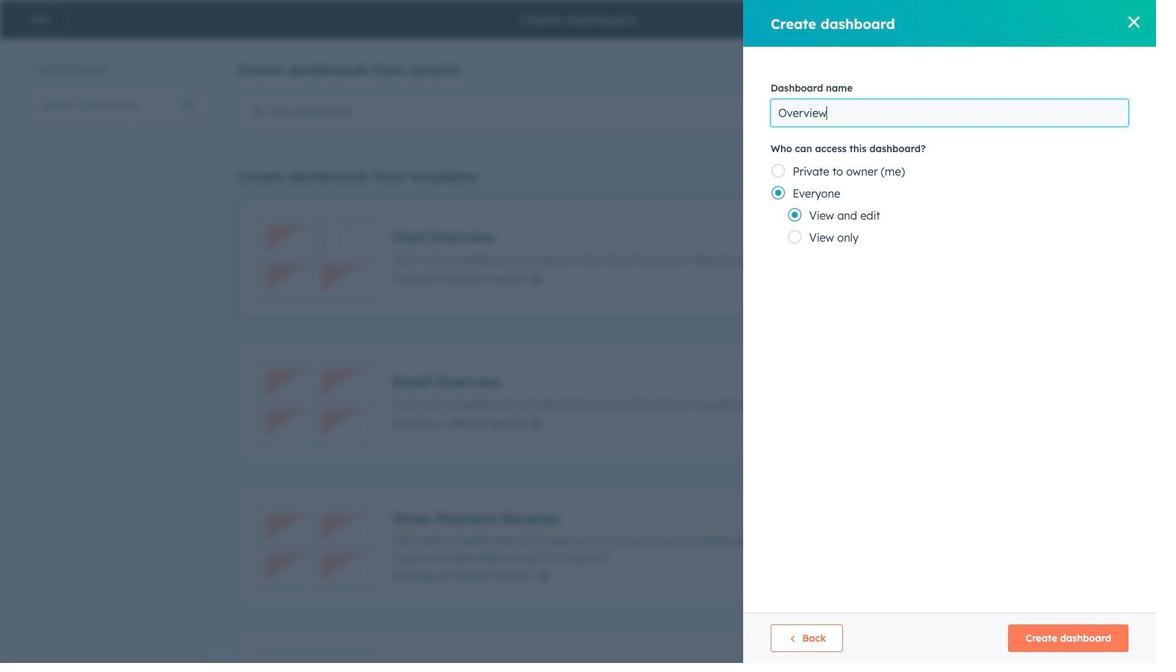 Task type: locate. For each thing, give the bounding box(es) containing it.
page section element
[[0, 0, 1157, 39]]

None checkbox
[[238, 90, 1113, 135], [238, 196, 1113, 319], [238, 341, 1113, 463], [238, 630, 1113, 663], [238, 90, 1113, 135], [238, 196, 1113, 319], [238, 341, 1113, 463], [238, 630, 1113, 663]]

close image
[[1129, 17, 1140, 28]]

None checkbox
[[238, 485, 1113, 608]]

None text field
[[771, 99, 1129, 127]]



Task type: describe. For each thing, give the bounding box(es) containing it.
Search search field
[[33, 92, 205, 119]]



Task type: vqa. For each thing, say whether or not it's contained in the screenshot.
checkbox
yes



